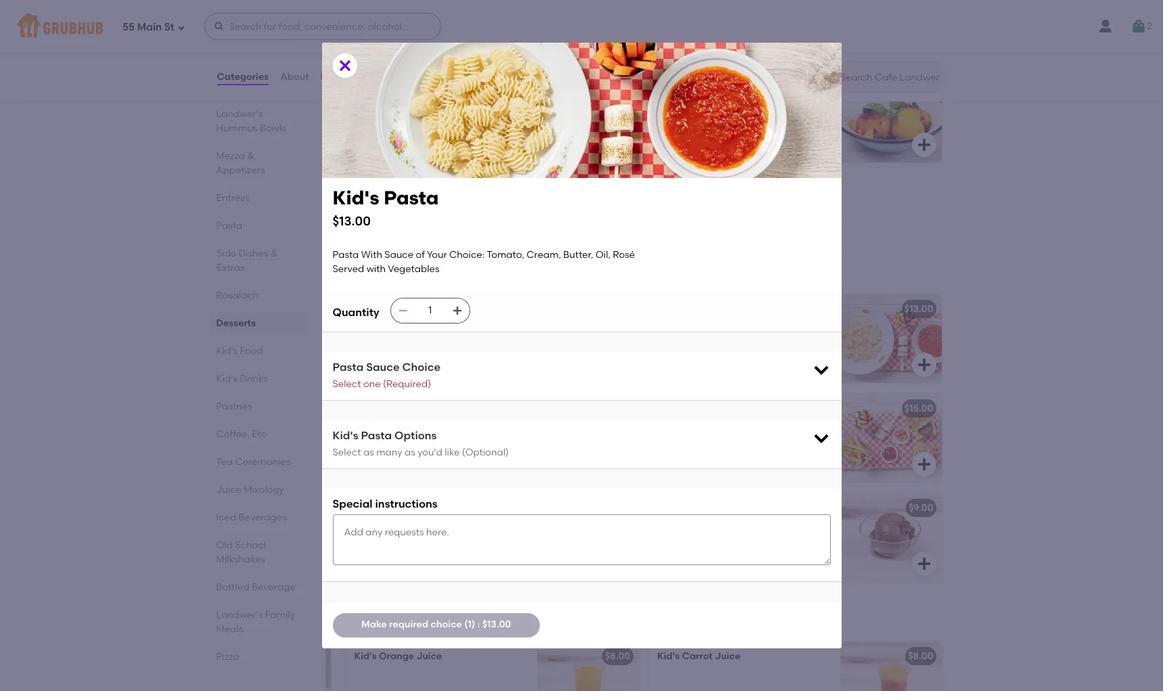 Task type: vqa. For each thing, say whether or not it's contained in the screenshot.
SAN
no



Task type: describe. For each thing, give the bounding box(es) containing it.
1 horizontal spatial choice:
[[774, 322, 810, 334]]

mezza & appetizers tab
[[216, 149, 301, 177]]

coffee,
[[216, 428, 250, 440]]

make
[[362, 619, 387, 631]]

kid's orange juice
[[354, 650, 442, 662]]

svg image for kid's sliders image
[[916, 456, 932, 472]]

required
[[389, 619, 429, 631]]

one
[[363, 379, 381, 390]]

fries, inside with french fries, ketchup,  and freshly cut vegetables
[[412, 422, 433, 433]]

mozzarella
[[433, 322, 482, 334]]

svg image for kid's chicken tenders image
[[613, 456, 629, 472]]

tea
[[216, 456, 233, 468]]

pastries
[[216, 401, 252, 412]]

Input item quantity number field
[[415, 298, 445, 323]]

hummus
[[216, 123, 258, 134]]

school
[[235, 539, 266, 551]]

$9.00 for 4 pieces of waffle with chocolate + vanilla ice cream, chocolate syrup, whipped cream, strawberry
[[909, 83, 934, 95]]

kid's inside kid's pasta $13.00
[[333, 186, 379, 209]]

sticks
[[423, 502, 451, 514]]

1 vertical spatial served
[[658, 350, 689, 361]]

select for pasta
[[333, 379, 361, 390]]

reviews
[[321, 71, 358, 82]]

& inside mezza & appetizers
[[247, 150, 254, 162]]

cream
[[371, 183, 403, 194]]

kid's pizza image
[[537, 294, 639, 382]]

Search Cafe Landwer search field
[[839, 71, 943, 84]]

0 vertical spatial kid's food
[[344, 263, 418, 280]]

with inside fried halloumi cheese served with a side of vegetables
[[491, 521, 510, 533]]

bowls
[[260, 123, 286, 134]]

0 vertical spatial choice:
[[449, 249, 485, 261]]

ceremonies
[[235, 456, 291, 468]]

pastries tab
[[216, 399, 301, 414]]

entrées
[[216, 192, 250, 204]]

$12.00
[[602, 83, 631, 95]]

cut for french
[[386, 436, 401, 447]]

pieces
[[362, 102, 392, 114]]

juice for kid's carrot juice
[[715, 650, 741, 662]]

svg image for dessert waffle image
[[613, 137, 629, 153]]

0 vertical spatial vegetables
[[388, 263, 440, 275]]

waffle inside 4 pieces of waffle with chocolate + vanilla ice cream, chocolate syrup, whipped cream, strawberry
[[406, 102, 435, 114]]

sauce inside 'pasta sauce choice select one (required)'
[[366, 361, 400, 374]]

pizza inside tab
[[216, 651, 239, 663]]

1 vertical spatial cream,
[[397, 130, 429, 141]]

side dishes & extras tab
[[216, 246, 301, 275]]

0 vertical spatial with
[[361, 249, 382, 261]]

mezza & appetizers
[[216, 150, 265, 176]]

1 vertical spatial rosé
[[784, 336, 806, 348]]

(optional)
[[462, 447, 509, 458]]

halloumi
[[380, 521, 419, 533]]

pizza tab
[[216, 650, 301, 664]]

1 horizontal spatial your
[[752, 322, 772, 334]]

select for kid's
[[333, 447, 361, 458]]

landwer's family meals tab
[[216, 608, 301, 636]]

coffee, etc
[[216, 428, 267, 440]]

mixology
[[244, 484, 284, 495]]

1 vertical spatial drinks
[[382, 610, 427, 627]]

ice cream (2 scoops) image
[[840, 493, 942, 581]]

coffee, etc tab
[[216, 427, 301, 441]]

two mini hamburgers in sesame buns with french fries, ketchup and freshly cut vegetables
[[658, 422, 817, 461]]

with french fries, ketchup,  and freshly cut vegetables
[[354, 422, 496, 447]]

extras
[[216, 262, 244, 273]]

kid's inside 'tab'
[[216, 345, 238, 357]]

syrup,
[[487, 116, 514, 128]]

ketchup
[[759, 436, 797, 447]]

1 vertical spatial with
[[686, 322, 707, 334]]

+
[[510, 102, 515, 114]]

iced beverages
[[216, 512, 287, 523]]

55 main st
[[123, 21, 174, 33]]

fried halloumi cheese served with a side of vegetables
[[354, 521, 518, 547]]

juice mixology
[[216, 484, 284, 495]]

categories button
[[216, 53, 270, 102]]

landwer's hummus bowls
[[216, 108, 286, 134]]

with inside 4 pieces of waffle with chocolate + vanilla ice cream, chocolate syrup, whipped cream, strawberry
[[437, 102, 457, 114]]

svg image inside the main navigation navigation
[[177, 23, 185, 31]]

mango sorbet with an array of berries
[[658, 102, 795, 128]]

0 vertical spatial pizza
[[379, 303, 403, 315]]

mini
[[678, 422, 698, 433]]

$9.00 button
[[649, 493, 942, 581]]

served inside fried halloumi cheese served with a side of vegetables
[[457, 521, 488, 533]]

0 vertical spatial desserts
[[344, 43, 405, 60]]

juice inside tab
[[216, 484, 242, 495]]

1 vertical spatial oil,
[[767, 336, 782, 348]]

ice
[[387, 116, 401, 128]]

tea ceremonies
[[216, 456, 291, 468]]

bottled beverage tab
[[216, 580, 301, 594]]

fried
[[354, 521, 377, 533]]

food inside 'tab'
[[240, 345, 263, 357]]

kid's left required
[[344, 610, 379, 627]]

in
[[759, 422, 767, 433]]

perfume
[[692, 83, 732, 95]]

4 pieces of waffle with chocolate + vanilla ice cream, chocolate syrup, whipped cream, strawberry
[[354, 102, 515, 141]]

entrées tab
[[216, 191, 301, 205]]

kid's sliders image
[[840, 394, 942, 482]]

kid's drinks inside kid's drinks tab
[[216, 373, 268, 384]]

milkshakes
[[216, 554, 265, 565]]

cut inside two mini hamburgers in sesame buns with french fries, ketchup and freshly cut vegetables
[[690, 449, 705, 461]]

instructions
[[375, 497, 438, 510]]

reviews button
[[320, 53, 359, 102]]

choice
[[431, 619, 462, 631]]

$8.00 for kid's orange juice image at bottom
[[605, 650, 631, 662]]

with inside two mini hamburgers in sesame buns with french fries, ketchup and freshly cut vegetables
[[682, 436, 701, 447]]

main navigation navigation
[[0, 0, 1164, 53]]

side
[[216, 248, 236, 259]]

vegetables inside tomato sauce & mozzarella with freshly cut vegetables
[[404, 336, 454, 348]]

kid's left 'carrot'
[[658, 650, 680, 662]]

vegetables inside two mini hamburgers in sesame buns with french fries, ketchup and freshly cut vegetables
[[707, 449, 758, 461]]

& for side
[[270, 248, 278, 259]]

kid's pasta $13.00
[[333, 186, 439, 229]]

desserts inside tab
[[216, 317, 256, 329]]

ice
[[354, 183, 369, 194]]

1 vertical spatial butter,
[[734, 336, 764, 348]]

french
[[378, 422, 409, 433]]

$9.00 for fried halloumi cheese served with a side of vegetables
[[909, 502, 934, 514]]

kid's inside kid's pasta options select as many as you'd like (optional)
[[333, 429, 358, 442]]

55
[[123, 21, 135, 33]]

search icon image
[[819, 69, 835, 85]]

mezza
[[216, 150, 245, 162]]

kid's orange juice image
[[537, 642, 639, 691]]

carrot
[[682, 650, 713, 662]]

$15.00
[[905, 403, 934, 414]]

old school milkshakes
[[216, 539, 266, 565]]

pasta inside tab
[[216, 220, 243, 231]]

mango perfume (v) image
[[840, 74, 942, 162]]

bottled beverage
[[216, 581, 296, 593]]

appetizers
[[216, 164, 265, 176]]

berries
[[658, 116, 689, 128]]

special
[[333, 497, 373, 510]]

landwer's hummus bowls tab
[[216, 107, 301, 135]]

pasta inside kid's pasta options select as many as you'd like (optional)
[[361, 429, 392, 442]]

etc
[[252, 428, 267, 440]]

kid's pasta image
[[840, 294, 942, 382]]

iced
[[216, 512, 236, 523]]

1 vertical spatial $13.00
[[905, 303, 934, 315]]

french
[[704, 436, 733, 447]]

st
[[164, 21, 174, 33]]

orange
[[379, 650, 414, 662]]

0 vertical spatial oil,
[[596, 249, 611, 261]]

iced beverages tab
[[216, 510, 301, 525]]

1 horizontal spatial $13.00
[[482, 619, 511, 631]]

old school milkshakes tab
[[216, 538, 301, 567]]

of inside 4 pieces of waffle with chocolate + vanilla ice cream, chocolate syrup, whipped cream, strawberry
[[394, 102, 403, 114]]

categories
[[217, 71, 269, 82]]

pasta inside kid's pasta $13.00
[[384, 186, 439, 209]]

1 vertical spatial pasta with sauce of your choice: tomato, cream, butter, oil, rosé served with vegetables
[[658, 322, 810, 361]]

vegetables inside fried halloumi cheese served with a side of vegetables
[[387, 535, 437, 547]]

and inside with french fries, ketchup,  and freshly cut vegetables
[[477, 422, 496, 433]]

vanilla
[[354, 116, 385, 128]]

0 vertical spatial waffle
[[392, 83, 422, 95]]

1 horizontal spatial cream,
[[698, 336, 732, 348]]



Task type: locate. For each thing, give the bounding box(es) containing it.
0 horizontal spatial food
[[240, 345, 263, 357]]

2 as from the left
[[405, 447, 415, 458]]

with inside mango sorbet with an array of berries
[[724, 102, 743, 114]]

rosalach tab
[[216, 288, 301, 303]]

juice up iced
[[216, 484, 242, 495]]

freshly for with
[[354, 436, 384, 447]]

0 vertical spatial &
[[247, 150, 254, 162]]

1 vertical spatial cream,
[[698, 336, 732, 348]]

drinks inside tab
[[240, 373, 268, 384]]

scoop
[[405, 183, 435, 194]]

0 horizontal spatial pasta with sauce of your choice: tomato, cream, butter, oil, rosé served with vegetables
[[333, 249, 638, 275]]

with french fries, ketchup,  and freshly cut vegetables button
[[346, 394, 639, 482]]

svg image
[[177, 23, 185, 31], [337, 58, 353, 74], [916, 137, 932, 153], [398, 305, 409, 316], [452, 305, 463, 316], [916, 357, 932, 373], [812, 360, 831, 379], [812, 428, 831, 447]]

1 vertical spatial and
[[799, 436, 817, 447]]

kid's food down desserts tab at the left of page
[[216, 345, 263, 357]]

0 horizontal spatial kid's drinks
[[216, 373, 268, 384]]

ice cream scoop (two scoop)
[[354, 183, 495, 194]]

kid's
[[333, 186, 379, 209], [344, 263, 379, 280], [354, 303, 377, 315], [216, 345, 238, 357], [216, 373, 238, 384], [333, 429, 358, 442], [354, 502, 377, 514], [344, 610, 379, 627], [354, 650, 377, 662], [658, 650, 680, 662]]

and inside two mini hamburgers in sesame buns with french fries, ketchup and freshly cut vegetables
[[799, 436, 817, 447]]

landwer's for meals
[[216, 609, 263, 621]]

desserts down rosalach
[[216, 317, 256, 329]]

kid's down desserts tab at the left of page
[[216, 345, 238, 357]]

served
[[333, 263, 364, 275], [658, 350, 689, 361], [457, 521, 488, 533]]

food up the kid's pizza
[[382, 263, 418, 280]]

freshly down the tomato
[[354, 336, 384, 348]]

mango inside mango sorbet with an array of berries
[[658, 102, 690, 114]]

as
[[363, 447, 374, 458], [405, 447, 415, 458]]

sorbet
[[692, 102, 722, 114]]

main
[[137, 21, 162, 33]]

landwer's up "hummus"
[[216, 108, 263, 120]]

freshly
[[354, 336, 384, 348], [354, 436, 384, 447], [658, 449, 687, 461]]

meals
[[216, 623, 243, 635]]

(1)
[[465, 619, 475, 631]]

hamburgers
[[700, 422, 756, 433]]

dishes
[[238, 248, 268, 259]]

0 vertical spatial and
[[477, 422, 496, 433]]

cut down the tomato
[[386, 336, 401, 348]]

food down desserts tab at the left of page
[[240, 345, 263, 357]]

freshly inside with french fries, ketchup,  and freshly cut vegetables
[[354, 436, 384, 447]]

0 horizontal spatial fries,
[[412, 422, 433, 433]]

2 vertical spatial freshly
[[658, 449, 687, 461]]

kid's drinks
[[216, 373, 268, 384], [344, 610, 427, 627]]

cream, down ice
[[397, 130, 429, 141]]

kid's inside tab
[[216, 373, 238, 384]]

2 mango from the top
[[658, 102, 690, 114]]

2 landwer's from the top
[[216, 609, 263, 621]]

pasta inside 'pasta sauce choice select one (required)'
[[333, 361, 364, 374]]

kid's carrot juice
[[658, 650, 741, 662]]

kid's carrot juice image
[[840, 642, 942, 691]]

0 vertical spatial cream,
[[527, 249, 561, 261]]

rosé
[[613, 249, 635, 261], [784, 336, 806, 348]]

svg image for ice cream (2 scoops) image
[[916, 556, 932, 572]]

freshly down 'french'
[[354, 436, 384, 447]]

0 horizontal spatial cream,
[[527, 249, 561, 261]]

waffle right dessert
[[392, 83, 422, 95]]

0 horizontal spatial and
[[477, 422, 496, 433]]

kid's food up the kid's pizza
[[344, 263, 418, 280]]

& inside side dishes & extras
[[270, 248, 278, 259]]

as left many at the bottom left of page
[[363, 447, 374, 458]]

2 horizontal spatial &
[[423, 322, 430, 334]]

kid's left 'french'
[[333, 429, 358, 442]]

kid's drinks up "orange"
[[344, 610, 427, 627]]

buns
[[658, 436, 680, 447]]

cheese
[[421, 521, 454, 533]]

1 vertical spatial desserts
[[216, 317, 256, 329]]

0 horizontal spatial &
[[247, 150, 254, 162]]

0 vertical spatial cream,
[[403, 116, 436, 128]]

1 vertical spatial &
[[270, 248, 278, 259]]

food
[[382, 263, 418, 280], [240, 345, 263, 357]]

scoop)
[[462, 183, 495, 194]]

1 horizontal spatial fries,
[[735, 436, 757, 447]]

kid's food inside 'tab'
[[216, 345, 263, 357]]

0 horizontal spatial tomato,
[[487, 249, 525, 261]]

with
[[361, 249, 382, 261], [686, 322, 707, 334], [354, 422, 376, 433]]

0 horizontal spatial $8.00
[[605, 650, 631, 662]]

1 horizontal spatial kid's drinks
[[344, 610, 427, 627]]

quantity
[[333, 306, 380, 319]]

1 vertical spatial fries,
[[735, 436, 757, 447]]

juice mixology tab
[[216, 483, 301, 497]]

svg image
[[1131, 18, 1147, 35], [214, 21, 224, 32], [613, 137, 629, 153], [613, 456, 629, 472], [916, 456, 932, 472], [613, 556, 629, 572], [916, 556, 932, 572]]

desserts tab
[[216, 316, 301, 330]]

mango perfume (v)
[[658, 83, 747, 95]]

pizza up the tomato
[[379, 303, 403, 315]]

0 horizontal spatial as
[[363, 447, 374, 458]]

beverage
[[252, 581, 296, 593]]

freshly for tomato
[[354, 336, 384, 348]]

1 vertical spatial waffle
[[406, 102, 435, 114]]

0 vertical spatial your
[[427, 249, 447, 261]]

$8.00 for kid's carrot juice image
[[909, 650, 934, 662]]

drinks up pastries tab
[[240, 373, 268, 384]]

2 button
[[1131, 14, 1153, 39]]

select inside 'pasta sauce choice select one (required)'
[[333, 379, 361, 390]]

kid's halloumi sticks image
[[537, 493, 639, 581]]

0 horizontal spatial served
[[333, 263, 364, 275]]

0 vertical spatial cut
[[386, 336, 401, 348]]

an
[[745, 102, 757, 114]]

cream,
[[403, 116, 436, 128], [397, 130, 429, 141]]

1 horizontal spatial as
[[405, 447, 415, 458]]

0 horizontal spatial rosé
[[613, 249, 635, 261]]

1 horizontal spatial kid's food
[[344, 263, 418, 280]]

2 vertical spatial served
[[457, 521, 488, 533]]

1 horizontal spatial and
[[799, 436, 817, 447]]

1 vertical spatial pizza
[[216, 651, 239, 663]]

freshly inside tomato sauce & mozzarella with freshly cut vegetables
[[354, 336, 384, 348]]

1 horizontal spatial juice
[[417, 650, 442, 662]]

kid's up the tomato
[[354, 303, 377, 315]]

1 horizontal spatial tomato,
[[658, 336, 695, 348]]

0 vertical spatial freshly
[[354, 336, 384, 348]]

like
[[445, 447, 460, 458]]

1 horizontal spatial butter,
[[734, 336, 764, 348]]

kid's pasta options select as many as you'd like (optional)
[[333, 429, 509, 458]]

sauce inside tomato sauce & mozzarella with freshly cut vegetables
[[392, 322, 421, 334]]

svg image for kid's halloumi sticks image
[[613, 556, 629, 572]]

$13.00 inside kid's pasta $13.00
[[333, 213, 371, 229]]

rosalach
[[216, 290, 259, 301]]

landwer's for bowls
[[216, 108, 263, 120]]

(v)
[[734, 83, 747, 95]]

kid's up the kid's pizza
[[344, 263, 379, 280]]

bottled
[[216, 581, 250, 593]]

0 horizontal spatial pizza
[[216, 651, 239, 663]]

choice
[[402, 361, 441, 374]]

make required choice (1) : $13.00
[[362, 619, 511, 631]]

vegetables
[[388, 263, 440, 275], [713, 350, 765, 361]]

1 vertical spatial select
[[333, 447, 361, 458]]

juice
[[216, 484, 242, 495], [417, 650, 442, 662], [715, 650, 741, 662]]

0 vertical spatial tomato,
[[487, 249, 525, 261]]

1 $8.00 from the left
[[605, 650, 631, 662]]

& inside tomato sauce & mozzarella with freshly cut vegetables
[[423, 322, 430, 334]]

0 horizontal spatial $13.00
[[333, 213, 371, 229]]

side dishes & extras
[[216, 248, 278, 273]]

pizza down meals
[[216, 651, 239, 663]]

of inside fried halloumi cheese served with a side of vegetables
[[375, 535, 384, 547]]

2 $8.00 from the left
[[909, 650, 934, 662]]

and
[[477, 422, 496, 433], [799, 436, 817, 447]]

1 as from the left
[[363, 447, 374, 458]]

1 vertical spatial cut
[[386, 436, 401, 447]]

kid's up fried
[[354, 502, 377, 514]]

0 horizontal spatial butter,
[[564, 249, 594, 261]]

of inside mango sorbet with an array of berries
[[786, 102, 795, 114]]

as down options
[[405, 447, 415, 458]]

dessert waffle
[[354, 83, 422, 95]]

pasta
[[384, 186, 439, 209], [216, 220, 243, 231], [333, 249, 359, 261], [658, 322, 684, 334], [333, 361, 364, 374], [361, 429, 392, 442]]

1 mango from the top
[[658, 83, 690, 95]]

whipped
[[354, 130, 394, 141]]

0 horizontal spatial choice:
[[449, 249, 485, 261]]

mango for mango perfume (v)
[[658, 83, 690, 95]]

1 horizontal spatial served
[[457, 521, 488, 533]]

2 vertical spatial cut
[[690, 449, 705, 461]]

juice for kid's orange juice
[[417, 650, 442, 662]]

cream, right ice
[[403, 116, 436, 128]]

2 select from the top
[[333, 447, 361, 458]]

kid's left scoop
[[333, 186, 379, 209]]

drinks up kid's orange juice on the left of the page
[[382, 610, 427, 627]]

cut down 'french'
[[386, 436, 401, 447]]

& for tomato
[[423, 322, 430, 334]]

0 vertical spatial mango
[[658, 83, 690, 95]]

many
[[376, 447, 403, 458]]

tea ceremonies tab
[[216, 455, 301, 469]]

select left 'one'
[[333, 379, 361, 390]]

select inside kid's pasta options select as many as you'd like (optional)
[[333, 447, 361, 458]]

1 vertical spatial $9.00
[[909, 502, 934, 514]]

1 vertical spatial your
[[752, 322, 772, 334]]

cut down french
[[690, 449, 705, 461]]

2 vertical spatial $13.00
[[482, 619, 511, 631]]

0 vertical spatial fries,
[[412, 422, 433, 433]]

(required)
[[383, 379, 431, 390]]

sesame
[[769, 422, 805, 433]]

0 vertical spatial kid's drinks
[[216, 373, 268, 384]]

with inside tomato sauce & mozzarella with freshly cut vegetables
[[485, 322, 504, 334]]

0 horizontal spatial kid's food
[[216, 345, 263, 357]]

drinks
[[240, 373, 268, 384], [382, 610, 427, 627]]

0 vertical spatial landwer's
[[216, 108, 263, 120]]

2
[[1147, 20, 1153, 32]]

you'd
[[418, 447, 443, 458]]

special instructions
[[333, 497, 438, 510]]

0 horizontal spatial drinks
[[240, 373, 268, 384]]

beverages
[[239, 512, 287, 523]]

2 horizontal spatial served
[[658, 350, 689, 361]]

ice cream scoop (two scoop) button
[[346, 174, 639, 235]]

cut for sauce
[[386, 336, 401, 348]]

0 vertical spatial rosé
[[613, 249, 635, 261]]

landwer's inside the landwer's family meals
[[216, 609, 263, 621]]

mango for mango sorbet with an array of berries
[[658, 102, 690, 114]]

fries, up you'd
[[412, 422, 433, 433]]

$8.00
[[605, 650, 631, 662], [909, 650, 934, 662]]

and down sesame
[[799, 436, 817, 447]]

1 $9.00 from the top
[[909, 83, 934, 95]]

1 vertical spatial kid's drinks
[[344, 610, 427, 627]]

cut inside with french fries, ketchup,  and freshly cut vegetables
[[386, 436, 401, 447]]

kid's chicken tenders image
[[537, 394, 639, 482]]

tomato sauce & mozzarella with freshly cut vegetables
[[354, 322, 504, 348]]

kid's drinks up the pastries
[[216, 373, 268, 384]]

freshly inside two mini hamburgers in sesame buns with french fries, ketchup and freshly cut vegetables
[[658, 449, 687, 461]]

0 horizontal spatial your
[[427, 249, 447, 261]]

choice:
[[449, 249, 485, 261], [774, 322, 810, 334]]

kid's up the pastries
[[216, 373, 238, 384]]

and up (optional)
[[477, 422, 496, 433]]

1 horizontal spatial &
[[270, 248, 278, 259]]

svg image inside 2 button
[[1131, 18, 1147, 35]]

sauce
[[385, 249, 414, 261], [392, 322, 421, 334], [710, 322, 739, 334], [366, 361, 400, 374]]

freshly down 'buns'
[[658, 449, 687, 461]]

1 horizontal spatial pizza
[[379, 303, 403, 315]]

$9.00 inside button
[[909, 502, 934, 514]]

landwer's up meals
[[216, 609, 263, 621]]

0 vertical spatial $9.00
[[909, 83, 934, 95]]

landwer's inside "landwer's hummus bowls"
[[216, 108, 263, 120]]

1 vertical spatial vegetables
[[713, 350, 765, 361]]

landwer's family meals
[[216, 609, 295, 635]]

& right dishes
[[270, 248, 278, 259]]

vegetables inside with french fries, ketchup,  and freshly cut vegetables
[[404, 436, 454, 447]]

kid's left "orange"
[[354, 650, 377, 662]]

butter,
[[564, 249, 594, 261], [734, 336, 764, 348]]

tomato,
[[487, 249, 525, 261], [658, 336, 695, 348]]

1 horizontal spatial $8.00
[[909, 650, 934, 662]]

two
[[658, 422, 676, 433]]

0 vertical spatial select
[[333, 379, 361, 390]]

dessert waffle image
[[537, 74, 639, 162]]

strawberry
[[431, 130, 481, 141]]

chocolate
[[459, 102, 508, 114]]

Special instructions text field
[[333, 514, 831, 565]]

& up appetizers
[[247, 150, 254, 162]]

fries, down hamburgers
[[735, 436, 757, 447]]

1 horizontal spatial drinks
[[382, 610, 427, 627]]

1 select from the top
[[333, 379, 361, 390]]

waffle down dessert waffle
[[406, 102, 435, 114]]

1 landwer's from the top
[[216, 108, 263, 120]]

pasta sauce choice select one (required)
[[333, 361, 441, 390]]

options
[[395, 429, 437, 442]]

0 vertical spatial food
[[382, 263, 418, 280]]

0 vertical spatial served
[[333, 263, 364, 275]]

desserts up dessert
[[344, 43, 405, 60]]

2 $9.00 from the top
[[909, 502, 934, 514]]

& left mozzarella
[[423, 322, 430, 334]]

with inside with french fries, ketchup,  and freshly cut vegetables
[[354, 422, 376, 433]]

0 horizontal spatial oil,
[[596, 249, 611, 261]]

side
[[354, 535, 373, 547]]

halloumi
[[379, 502, 421, 514]]

dessert
[[354, 83, 389, 95]]

about
[[280, 71, 309, 82]]

cut inside tomato sauce & mozzarella with freshly cut vegetables
[[386, 336, 401, 348]]

0 horizontal spatial juice
[[216, 484, 242, 495]]

1 vertical spatial kid's food
[[216, 345, 263, 357]]

1 horizontal spatial pasta with sauce of your choice: tomato, cream, butter, oil, rosé served with vegetables
[[658, 322, 810, 361]]

1 horizontal spatial vegetables
[[713, 350, 765, 361]]

0 vertical spatial drinks
[[240, 373, 268, 384]]

1 vertical spatial landwer's
[[216, 609, 263, 621]]

1 horizontal spatial food
[[382, 263, 418, 280]]

1 vertical spatial mango
[[658, 102, 690, 114]]

cream,
[[527, 249, 561, 261], [698, 336, 732, 348]]

kid's food tab
[[216, 344, 301, 358]]

1 vertical spatial food
[[240, 345, 263, 357]]

1 vertical spatial choice:
[[774, 322, 810, 334]]

array
[[760, 102, 784, 114]]

family
[[265, 609, 295, 621]]

1 horizontal spatial rosé
[[784, 336, 806, 348]]

0 vertical spatial pasta with sauce of your choice: tomato, cream, butter, oil, rosé served with vegetables
[[333, 249, 638, 275]]

kid's drinks tab
[[216, 372, 301, 386]]

juice right 'carrot'
[[715, 650, 741, 662]]

1 horizontal spatial desserts
[[344, 43, 405, 60]]

pasta tab
[[216, 219, 301, 233]]

0 vertical spatial butter,
[[564, 249, 594, 261]]

1 vertical spatial freshly
[[354, 436, 384, 447]]

juice down "make required choice (1) : $13.00"
[[417, 650, 442, 662]]

fries, inside two mini hamburgers in sesame buns with french fries, ketchup and freshly cut vegetables
[[735, 436, 757, 447]]

select left many at the bottom left of page
[[333, 447, 361, 458]]



